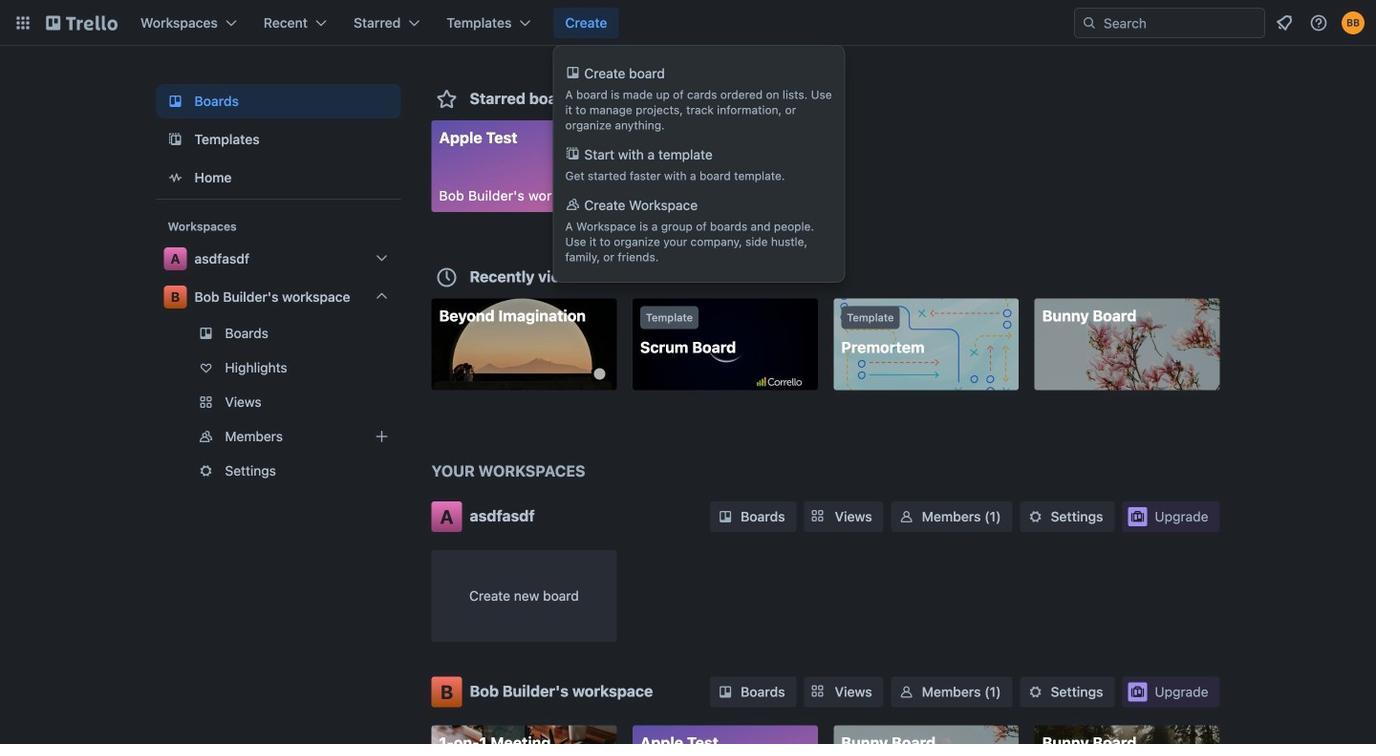 Task type: vqa. For each thing, say whether or not it's contained in the screenshot.
the bottom Members
no



Task type: locate. For each thing, give the bounding box(es) containing it.
1 vertical spatial sm image
[[1026, 683, 1045, 702]]

board image
[[164, 90, 187, 113]]

there is new activity on this board. image
[[594, 369, 605, 380]]

open information menu image
[[1310, 13, 1329, 33]]

back to home image
[[46, 8, 118, 38]]

0 horizontal spatial sm image
[[897, 508, 916, 527]]

sm image
[[897, 508, 916, 527], [1026, 683, 1045, 702]]

add image
[[370, 425, 393, 448]]

sm image
[[716, 508, 735, 527], [1026, 508, 1045, 527], [716, 683, 735, 702], [897, 683, 916, 702]]



Task type: describe. For each thing, give the bounding box(es) containing it.
Search field
[[1097, 10, 1265, 36]]

search image
[[1082, 15, 1097, 31]]

1 horizontal spatial sm image
[[1026, 683, 1045, 702]]

template board image
[[164, 128, 187, 151]]

bob builder (bobbuilder40) image
[[1342, 11, 1365, 34]]

0 notifications image
[[1273, 11, 1296, 34]]

primary element
[[0, 0, 1377, 46]]

home image
[[164, 166, 187, 189]]

0 vertical spatial sm image
[[897, 508, 916, 527]]



